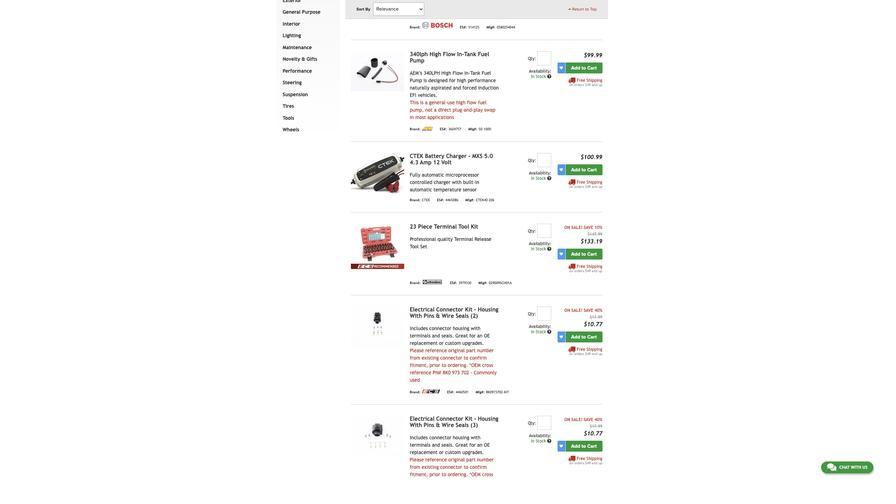 Task type: describe. For each thing, give the bounding box(es) containing it.
with for electrical connector kit - housing with pins & wire seals (3)
[[410, 422, 422, 428]]

5 question circle image from the top
[[548, 439, 552, 443]]

brand: ctek
[[410, 198, 430, 202]]

this
[[410, 100, 419, 105]]

3 sale! from the top
[[572, 417, 583, 422]]

340lph
[[424, 70, 440, 76]]

2 shipping from the top
[[587, 78, 603, 83]]

4 shipping from the top
[[587, 264, 603, 269]]

add to cart button for add to wish list icon related to $133.19
[[566, 249, 603, 260]]

$10.77 for second add to wish list image's add to cart button
[[584, 321, 603, 328]]

3 on from the top
[[570, 269, 574, 273]]

cart for add to cart button for first add to wish list image
[[588, 65, 597, 71]]

ctek inside ctek battery charger - mxs 5.0 4.3 amp 12 volt
[[410, 153, 424, 159]]

4 orders from the top
[[575, 352, 585, 356]]

es#4460500 - 3d0973703-kit - electrical connector kit - housing with pins & wire seals (3) - includes connector housing with terminals and seals. great for an oe replacement or custom upgrades. - ecs - audi volkswagen image
[[351, 416, 404, 456]]

4 free shipping on orders $49 and up from the top
[[570, 347, 603, 356]]

5 orders from the top
[[575, 461, 585, 465]]

1 on from the top
[[570, 83, 574, 87]]

$147.99
[[588, 232, 603, 237]]

an for (2)
[[478, 333, 483, 339]]

seals for (2)
[[456, 313, 469, 319]]

- inside includes connector housing with terminals and seals. great for an oe replacement or custom upgrades. please reference original part number from existing connector to confirm fitment, prior to ordering. *oem cross reference pn# 8k0 973 702 - commonly used
[[471, 370, 473, 375]]

oe for (3)
[[484, 442, 490, 448]]

availability: for $99.99
[[529, 69, 552, 74]]

340lph high flow in-tank fuel pump link
[[410, 51, 490, 64]]

fuel inside great for when more fuel is needed in a custom fueling application
[[458, 2, 467, 7]]

comments image
[[828, 463, 837, 471]]

0580254044
[[497, 25, 516, 29]]

connector for (2)
[[437, 306, 464, 313]]

fueling
[[427, 9, 443, 15]]

qty: for on sale!                         save 40%
[[528, 312, 537, 316]]

10%
[[595, 225, 603, 230]]

5 free shipping on orders $49 and up from the top
[[570, 456, 603, 465]]

es#514125 - 0580254044 - bosch 044 high flow fuel pump - 270 lph - great for when more fuel is needed in a custom fueling application - bosch - audi volkswagen image
[[351, 0, 404, 23]]

connector up 8k0
[[441, 355, 463, 361]]

temperature
[[434, 187, 462, 192]]

caret up image
[[569, 7, 571, 11]]

mfg#: for kit
[[479, 281, 488, 285]]

on sale!                         save 10% $147.99 $133.19
[[565, 225, 603, 245]]

custom inside great for when more fuel is needed in a custom fueling application
[[410, 9, 426, 15]]

tools
[[283, 115, 294, 121]]

5 in stock from the top
[[531, 439, 548, 444]]

pn# for electrical connector kit - housing with pins & wire seals (3)
[[433, 479, 442, 479]]

housing for (3)
[[453, 435, 470, 440]]

40% for add to cart button associated with $10.77 add to wish list icon
[[595, 417, 603, 422]]

return to top link
[[569, 6, 597, 12]]

2 free shipping on orders $49 and up from the top
[[570, 180, 603, 188]]

on for housing
[[565, 308, 571, 313]]

ctek battery charger - mxs 5.0 4.3 amp 12 volt link
[[410, 153, 493, 166]]

charger
[[434, 179, 451, 185]]

1 vertical spatial a
[[425, 100, 428, 105]]

stock for on sale!                         save 40%
[[536, 329, 546, 334]]

5 free from the top
[[577, 347, 586, 352]]

aem - corporate logo image
[[422, 127, 433, 131]]

$133.19
[[581, 238, 603, 245]]

5 on from the top
[[570, 461, 574, 465]]

professional quality terminal release tool set
[[410, 236, 492, 249]]

naturally
[[410, 85, 430, 91]]

with inside includes connector housing with terminals and seals. great for an oe replacement or custom upgrades. please reference original part number from existing connector to confirm fitment, prior to ordering. *oem cross reference pn# 8k0 973 702 - commonly used
[[471, 326, 481, 331]]

availability: for $100.99
[[529, 171, 552, 176]]

needed
[[473, 2, 489, 7]]

applications
[[428, 114, 454, 120]]

schwaben - corporate logo image
[[422, 280, 443, 284]]

wheels
[[283, 127, 299, 133]]

when
[[432, 2, 444, 7]]

qty: for on sale!                         save 10%
[[528, 229, 537, 234]]

ecs - corporate logo image
[[422, 389, 441, 393]]

flow inside 340lph high flow in-tank fuel pump
[[443, 51, 456, 57]]

more
[[445, 2, 456, 7]]

includes for electrical connector kit - housing with pins & wire seals (3)
[[410, 435, 428, 440]]

2 $49 from the top
[[586, 185, 591, 188]]

23 piece terminal tool kit
[[410, 223, 479, 230]]

maintenance
[[283, 45, 312, 50]]

an for (3)
[[478, 442, 483, 448]]

includes connector housing with terminals and seals. great for an oe replacement or custom upgrades. please reference original part number from existing connector to confirm fitment, prior to ordering. *oem cross reference pn# 8k0 973 702 - commonly used
[[410, 326, 497, 383]]

us
[[863, 465, 868, 470]]

- for electrical connector kit - housing with pins & wire seals (3)
[[475, 415, 477, 422]]

original for (3)
[[449, 457, 465, 463]]

sensor
[[463, 187, 477, 192]]

question circle image for on sale!                         save 40%
[[548, 330, 552, 334]]

5 availability: from the top
[[529, 433, 552, 438]]

3 save from the top
[[584, 417, 594, 422]]

add to cart for 3rd add to wish list icon from the bottom of the page's add to cart button
[[572, 167, 597, 173]]

4460501
[[456, 390, 469, 394]]

(2)
[[471, 313, 478, 319]]

and inside includes connector housing with terminals and seals. great for an oe replacement or custom upgrades. please reference original part number from existing connector to confirm fitment, prior to ordering. *oem cross reference pn# 3d0 973 703 - commo
[[432, 442, 440, 448]]

stock for $100.99
[[536, 176, 546, 181]]

tank inside 340lph high flow in-tank fuel pump
[[464, 51, 477, 57]]

3 brand: from the top
[[410, 198, 421, 202]]

flow
[[467, 100, 477, 105]]

lighting
[[283, 33, 301, 38]]

4 up from the top
[[599, 352, 603, 356]]

1 add to wish list image from the top
[[560, 168, 564, 171]]

great for electrical connector kit - housing with pins & wire seals (3)
[[456, 442, 468, 448]]

save for kit
[[584, 225, 594, 230]]

is inside great for when more fuel is needed in a custom fueling application
[[468, 2, 471, 7]]

1 up from the top
[[599, 83, 603, 87]]

existing for electrical connector kit - housing with pins & wire seals (2)
[[422, 355, 439, 361]]

in for on sale!                         save 40%
[[531, 329, 535, 334]]

1 $49 from the top
[[586, 83, 591, 87]]

2 on sale!                         save 40% $17.99 $10.77 from the top
[[565, 417, 603, 437]]

plug-
[[453, 107, 464, 113]]

most
[[416, 114, 426, 120]]

fuel inside "aem's 340lph high flow in-tank fuel pump is designed for high performance naturally aspirated and forced induction efi vehicles. this is a general-use high flow fuel pump, not a direct plug-and-play swap in most applications"
[[478, 100, 487, 105]]

pins for electrical connector kit - housing with pins & wire seals (2)
[[424, 313, 435, 319]]

induction
[[479, 85, 499, 91]]

*oem for (2)
[[470, 362, 481, 368]]

ordering. for (2)
[[448, 362, 468, 368]]

es#: left 4465086
[[437, 198, 444, 202]]

*oem for (3)
[[470, 472, 481, 477]]

es#: 514125
[[460, 25, 480, 29]]

built-
[[464, 179, 476, 185]]

1 orders from the top
[[575, 83, 585, 87]]

5 in from the top
[[531, 439, 535, 444]]

340lph
[[410, 51, 428, 57]]

mxs
[[473, 153, 483, 159]]

used
[[410, 377, 420, 383]]

kit
[[504, 390, 510, 394]]

piece
[[418, 223, 433, 230]]

in stock for on sale!                         save 10%
[[531, 247, 548, 251]]

1000
[[484, 127, 491, 131]]

reference up used
[[410, 370, 432, 375]]

1 add to wish list image from the top
[[560, 66, 564, 70]]

availability: for on sale!                         save 40%
[[529, 324, 552, 329]]

add to wish list image for $133.19
[[560, 252, 564, 256]]

(3)
[[471, 422, 478, 428]]

in stock for $99.99
[[531, 74, 548, 79]]

2 free from the top
[[577, 78, 586, 83]]

1 shipping from the top
[[587, 9, 603, 14]]

4 $49 from the top
[[586, 352, 591, 356]]

add to cart for add to cart button associated with $10.77 add to wish list icon
[[572, 443, 597, 449]]

1 vertical spatial high
[[457, 100, 466, 105]]

- for ctek battery charger - mxs 5.0 4.3 amp 12 volt
[[469, 153, 471, 159]]

in stock for $100.99
[[531, 176, 548, 181]]

in- inside 340lph high flow in-tank fuel pump
[[458, 51, 464, 57]]

housing for (2)
[[478, 306, 499, 313]]

3 orders from the top
[[575, 269, 585, 273]]

availability: for on sale!                         save 10%
[[529, 241, 552, 246]]

release
[[475, 236, 492, 242]]

029009sch01a
[[489, 281, 512, 285]]

5 stock from the top
[[536, 439, 546, 444]]

2 up from the top
[[599, 185, 603, 188]]

3979330
[[459, 281, 472, 285]]

5 up from the top
[[599, 461, 603, 465]]

novelty
[[283, 56, 300, 62]]

and-
[[464, 107, 474, 113]]

kit for electrical connector kit - housing with pins & wire seals (2)
[[465, 306, 473, 313]]

electrical connector kit - housing with pins & wire seals (3) link
[[410, 415, 499, 428]]

0 vertical spatial automatic
[[422, 172, 444, 178]]

forced
[[463, 85, 477, 91]]

mfg#: left 0580254044
[[487, 25, 496, 29]]

high inside 340lph high flow in-tank fuel pump
[[430, 51, 442, 57]]

great for when more fuel is needed in a custom fueling application
[[410, 2, 499, 15]]

commonly
[[474, 370, 497, 375]]

cart for second add to wish list image's add to cart button
[[588, 334, 597, 340]]

designed
[[429, 78, 448, 83]]

performance
[[468, 78, 496, 83]]

general purpose link
[[281, 6, 332, 18]]

2 vertical spatial is
[[421, 100, 424, 105]]

3 $49 from the top
[[586, 269, 591, 273]]

sort by
[[357, 7, 371, 12]]

connector down electrical connector kit - housing with pins & wire seals (2)
[[430, 326, 452, 331]]

es#: 4460501
[[448, 390, 469, 394]]

1 free from the top
[[577, 9, 586, 14]]

340lph high flow in-tank fuel pump
[[410, 51, 490, 64]]

2 orders from the top
[[575, 185, 585, 188]]

mfg#: down the "sensor"
[[466, 198, 475, 202]]

with inside includes connector housing with terminals and seals. great for an oe replacement or custom upgrades. please reference original part number from existing connector to confirm fitment, prior to ordering. *oem cross reference pn# 3d0 973 703 - commo
[[471, 435, 481, 440]]

from for electrical connector kit - housing with pins & wire seals (2)
[[410, 355, 421, 361]]

206
[[489, 198, 495, 202]]

$17.99 for $10.77 add to wish list icon
[[590, 424, 603, 429]]

3 free from the top
[[577, 180, 586, 185]]

novelty & gifts
[[283, 56, 317, 62]]

amp
[[420, 159, 432, 166]]

application
[[444, 9, 469, 15]]

to inside "link"
[[586, 7, 589, 12]]

steering
[[283, 80, 302, 85]]

2 on from the top
[[570, 185, 574, 188]]

controlled
[[410, 179, 433, 185]]

sort
[[357, 7, 365, 12]]

3 shipping from the top
[[587, 180, 603, 185]]

3 on from the top
[[565, 417, 571, 422]]

0 vertical spatial tool
[[459, 223, 470, 230]]

0 vertical spatial high
[[457, 78, 467, 83]]

es#: 4465086
[[437, 198, 459, 202]]

seals. for (2)
[[442, 333, 454, 339]]

3 free shipping on orders $49 and up from the top
[[570, 264, 603, 273]]

for inside great for when more fuel is needed in a custom fueling application
[[424, 2, 430, 7]]

cross for (2)
[[483, 362, 494, 368]]

5 shipping from the top
[[587, 347, 603, 352]]

es#4465086 - ctek40-206 - ctek battery charger - mxs 5.0 4.3 amp 12 volt - fully automatic microprocessor controlled charger with built-in automatic temperature sensor - ctek - audi bmw volkswagen mercedes benz mini porsche image
[[351, 153, 404, 193]]

0 vertical spatial kit
[[471, 223, 479, 230]]

battery
[[425, 153, 445, 159]]

1 vertical spatial is
[[424, 78, 427, 83]]

5.0
[[485, 153, 493, 159]]

6 shipping from the top
[[587, 456, 603, 461]]

8k0
[[443, 370, 451, 375]]

cart for 3rd add to wish list icon from the bottom of the page's add to cart button
[[588, 167, 597, 173]]

4.3
[[410, 159, 419, 166]]

3 up from the top
[[599, 269, 603, 273]]

connector up 3d0
[[441, 464, 463, 470]]

qty: for $100.99
[[528, 158, 537, 163]]

bosch - corporate logo image
[[422, 22, 453, 29]]

2 vertical spatial a
[[434, 107, 437, 113]]

1 on sale!                         save 40% $17.99 $10.77 from the top
[[565, 308, 603, 328]]

ecs tuning recommends this product. image
[[351, 264, 404, 269]]

housing for (3)
[[478, 415, 499, 422]]

mfg#: for tank
[[469, 127, 478, 131]]

for inside "aem's 340lph high flow in-tank fuel pump is designed for high performance naturally aspirated and forced induction efi vehicles. this is a general-use high flow fuel pump, not a direct plug-and-play swap in most applications"
[[450, 78, 456, 83]]

suspension link
[[281, 89, 332, 101]]

chat
[[840, 465, 850, 470]]

pn# for electrical connector kit - housing with pins & wire seals (2)
[[433, 370, 442, 375]]

aem's 340lph high flow in-tank fuel pump is designed for high performance naturally aspirated and forced induction efi vehicles. this is a general-use high flow fuel pump, not a direct plug-and-play swap in most applications
[[410, 70, 499, 120]]

5 $49 from the top
[[586, 461, 591, 465]]

terminals for electrical connector kit - housing with pins & wire seals (2)
[[410, 333, 431, 339]]

return to top
[[571, 7, 597, 12]]

steering link
[[281, 77, 332, 89]]

set
[[421, 244, 428, 249]]

1 vertical spatial automatic
[[410, 187, 432, 192]]

terminal for piece
[[434, 223, 457, 230]]



Task type: locate. For each thing, give the bounding box(es) containing it.
with inside fully automatic microprocessor controlled charger with built-in automatic temperature sensor
[[452, 179, 462, 185]]

not
[[426, 107, 433, 113]]

in inside "aem's 340lph high flow in-tank fuel pump is designed for high performance naturally aspirated and forced induction efi vehicles. this is a general-use high flow fuel pump, not a direct plug-and-play swap in most applications"
[[410, 114, 414, 120]]

wire for (3)
[[442, 422, 454, 428]]

wire inside electrical connector kit - housing with pins & wire seals (2)
[[442, 313, 454, 319]]

1 vertical spatial includes
[[410, 435, 428, 440]]

fully
[[410, 172, 421, 178]]

2 save from the top
[[584, 308, 594, 313]]

2 cross from the top
[[483, 472, 494, 477]]

number inside includes connector housing with terminals and seals. great for an oe replacement or custom upgrades. please reference original part number from existing connector to confirm fitment, prior to ordering. *oem cross reference pn# 3d0 973 703 - commo
[[477, 457, 494, 463]]

1 vertical spatial connector
[[437, 415, 464, 422]]

volt
[[442, 159, 452, 166]]

0 vertical spatial electrical
[[410, 306, 435, 313]]

tank
[[464, 51, 477, 57], [471, 70, 481, 76]]

connector
[[430, 326, 452, 331], [441, 355, 463, 361], [430, 435, 452, 440], [441, 464, 463, 470]]

0 vertical spatial includes
[[410, 326, 428, 331]]

1 vertical spatial cross
[[483, 472, 494, 477]]

es#3604757 - 50-1000 - 340lph high flow in-tank fuel pump  - aems 340lph high flow in-tank fuel pump is designed for high performance naturally aspirated and forced induction efi vehicles. - aem - audi volkswagen image
[[351, 51, 404, 91]]

flow inside "aem's 340lph high flow in-tank fuel pump is designed for high performance naturally aspirated and forced induction efi vehicles. this is a general-use high flow fuel pump, not a direct plug-and-play swap in most applications"
[[453, 70, 463, 76]]

or up 8k0
[[439, 340, 444, 346]]

973
[[452, 370, 460, 375], [453, 479, 460, 479]]

1 vertical spatial an
[[478, 442, 483, 448]]

connector down electrical connector kit - housing with pins & wire seals (3)
[[430, 435, 452, 440]]

prior for electrical connector kit - housing with pins & wire seals (3)
[[430, 472, 441, 477]]

great inside great for when more fuel is needed in a custom fueling application
[[410, 2, 423, 7]]

brand: for electrical
[[410, 390, 421, 394]]

1 ordering. from the top
[[448, 362, 468, 368]]

terminals for electrical connector kit - housing with pins & wire seals (3)
[[410, 442, 431, 448]]

for inside includes connector housing with terminals and seals. great for an oe replacement or custom upgrades. please reference original part number from existing connector to confirm fitment, prior to ordering. *oem cross reference pn# 3d0 973 703 - commo
[[470, 442, 476, 448]]

fitment, for electrical connector kit - housing with pins & wire seals (2)
[[410, 362, 428, 368]]

4 in from the top
[[531, 329, 535, 334]]

1 cart from the top
[[588, 65, 597, 71]]

part
[[467, 348, 476, 353], [467, 457, 476, 463]]

fitment, inside includes connector housing with terminals and seals. great for an oe replacement or custom upgrades. please reference original part number from existing connector to confirm fitment, prior to ordering. *oem cross reference pn# 3d0 973 703 - commo
[[410, 472, 428, 477]]

1 vertical spatial on sale!                         save 40% $17.99 $10.77
[[565, 417, 603, 437]]

0 vertical spatial cross
[[483, 362, 494, 368]]

electrical down ecs - corporate logo
[[410, 415, 435, 422]]

connector left (3)
[[437, 415, 464, 422]]

0 horizontal spatial in
[[410, 114, 414, 120]]

with down microprocessor
[[452, 179, 462, 185]]

1 vertical spatial seals.
[[442, 442, 454, 448]]

- inside electrical connector kit - housing with pins & wire seals (3)
[[475, 415, 477, 422]]

add for 3rd add to wish list icon from the bottom of the page's add to cart button
[[572, 167, 581, 173]]

- inside includes connector housing with terminals and seals. great for an oe replacement or custom upgrades. please reference original part number from existing connector to confirm fitment, prior to ordering. *oem cross reference pn# 3d0 973 703 - commo
[[471, 479, 473, 479]]

add to wish list image for $10.77
[[560, 444, 564, 448]]

3 add to cart button from the top
[[566, 249, 603, 260]]

with left us
[[852, 465, 862, 470]]

pn# inside includes connector housing with terminals and seals. great for an oe replacement or custom upgrades. please reference original part number from existing connector to confirm fitment, prior to ordering. *oem cross reference pn# 8k0 973 702 - commonly used
[[433, 370, 442, 375]]

an inside includes connector housing with terminals and seals. great for an oe replacement or custom upgrades. please reference original part number from existing connector to confirm fitment, prior to ordering. *oem cross reference pn# 3d0 973 703 - commo
[[478, 442, 483, 448]]

novelty & gifts link
[[281, 53, 332, 65]]

3 add from the top
[[572, 251, 581, 257]]

performance
[[283, 68, 312, 74]]

1 vertical spatial fuel
[[478, 100, 487, 105]]

please inside includes connector housing with terminals and seals. great for an oe replacement or custom upgrades. please reference original part number from existing connector to confirm fitment, prior to ordering. *oem cross reference pn# 8k0 973 702 - commonly used
[[410, 348, 424, 353]]

2 vertical spatial add to wish list image
[[560, 444, 564, 448]]

and inside "aem's 340lph high flow in-tank fuel pump is designed for high performance naturally aspirated and forced induction efi vehicles. this is a general-use high flow fuel pump, not a direct plug-and-play swap in most applications"
[[453, 85, 461, 91]]

2 electrical from the top
[[410, 415, 435, 422]]

add for add to cart button associated with $10.77 add to wish list icon
[[572, 443, 581, 449]]

an down (2)
[[478, 333, 483, 339]]

charger
[[446, 153, 467, 159]]

number for (2)
[[477, 348, 494, 353]]

pn# left 8k0
[[433, 370, 442, 375]]

high right 340lph
[[430, 51, 442, 57]]

sale! inside on sale!                         save 10% $147.99 $133.19
[[572, 225, 583, 230]]

973 inside includes connector housing with terminals and seals. great for an oe replacement or custom upgrades. please reference original part number from existing connector to confirm fitment, prior to ordering. *oem cross reference pn# 8k0 973 702 - commonly used
[[452, 370, 460, 375]]

cross for (3)
[[483, 472, 494, 477]]

ordering. inside includes connector housing with terminals and seals. great for an oe replacement or custom upgrades. please reference original part number from existing connector to confirm fitment, prior to ordering. *oem cross reference pn# 3d0 973 703 - commo
[[448, 472, 468, 477]]

1 vertical spatial ctek
[[422, 198, 430, 202]]

2 housing from the top
[[478, 415, 499, 422]]

confirm for (3)
[[470, 464, 487, 470]]

es#: left the 4460501 at bottom right
[[448, 390, 455, 394]]

ctek left battery
[[410, 153, 424, 159]]

4 qty: from the top
[[528, 312, 537, 316]]

sale! for kit
[[572, 225, 583, 230]]

1 on from the top
[[565, 225, 571, 230]]

chat with us link
[[822, 461, 874, 473]]

an inside includes connector housing with terminals and seals. great for an oe replacement or custom upgrades. please reference original part number from existing connector to confirm fitment, prior to ordering. *oem cross reference pn# 8k0 973 702 - commonly used
[[478, 333, 483, 339]]

brand: down controlled on the top
[[410, 198, 421, 202]]

chat with us
[[840, 465, 868, 470]]

3 in from the top
[[531, 247, 535, 251]]

high up "plug-"
[[457, 100, 466, 105]]

original up 702 at bottom
[[449, 348, 465, 353]]

housing inside includes connector housing with terminals and seals. great for an oe replacement or custom upgrades. please reference original part number from existing connector to confirm fitment, prior to ordering. *oem cross reference pn# 3d0 973 703 - commo
[[453, 435, 470, 440]]

qty: for $99.99
[[528, 56, 537, 61]]

- for electrical connector kit - housing with pins & wire seals (2)
[[475, 306, 477, 313]]

ctek battery charger - mxs 5.0 4.3 amp 12 volt
[[410, 153, 493, 166]]

0 vertical spatial 973
[[452, 370, 460, 375]]

1 confirm from the top
[[470, 355, 487, 361]]

cart for add to cart button associated with $10.77 add to wish list icon
[[588, 443, 597, 449]]

pump inside 340lph high flow in-tank fuel pump
[[410, 57, 425, 64]]

1 vertical spatial electrical
[[410, 415, 435, 422]]

use
[[448, 100, 455, 105]]

1 replacement from the top
[[410, 340, 438, 346]]

0 vertical spatial custom
[[410, 9, 426, 15]]

seals left (2)
[[456, 313, 469, 319]]

replacement for electrical connector kit - housing with pins & wire seals (3)
[[410, 450, 438, 455]]

973 left 702 at bottom
[[452, 370, 460, 375]]

in- inside "aem's 340lph high flow in-tank fuel pump is designed for high performance naturally aspirated and forced induction efi vehicles. this is a general-use high flow fuel pump, not a direct plug-and-play swap in most applications"
[[465, 70, 471, 76]]

4 availability: from the top
[[529, 324, 552, 329]]

part inside includes connector housing with terminals and seals. great for an oe replacement or custom upgrades. please reference original part number from existing connector to confirm fitment, prior to ordering. *oem cross reference pn# 8k0 973 702 - commonly used
[[467, 348, 476, 353]]

1 please from the top
[[410, 348, 424, 353]]

1 seals. from the top
[[442, 333, 454, 339]]

includes connector housing with terminals and seals. great for an oe replacement or custom upgrades. please reference original part number from existing connector to confirm fitment, prior to ordering. *oem cross reference pn# 3d0 973 703 - commo
[[410, 435, 497, 479]]

for up aspirated
[[450, 78, 456, 83]]

kit inside electrical connector kit - housing with pins & wire seals (2)
[[465, 306, 473, 313]]

1 electrical from the top
[[410, 306, 435, 313]]

0 vertical spatial pump
[[410, 57, 425, 64]]

5 add to cart button from the top
[[566, 441, 603, 452]]

connector inside electrical connector kit - housing with pins & wire seals (3)
[[437, 415, 464, 422]]

1 vertical spatial with
[[410, 422, 422, 428]]

2 fitment, from the top
[[410, 472, 428, 477]]

sale!
[[572, 225, 583, 230], [572, 308, 583, 313], [572, 417, 583, 422]]

with inside electrical connector kit - housing with pins & wire seals (2)
[[410, 313, 422, 319]]

2 upgrades. from the top
[[463, 450, 484, 455]]

housing inside includes connector housing with terminals and seals. great for an oe replacement or custom upgrades. please reference original part number from existing connector to confirm fitment, prior to ordering. *oem cross reference pn# 8k0 973 702 - commonly used
[[453, 326, 470, 331]]

in for fully automatic microprocessor controlled charger with built-in automatic temperature sensor
[[476, 179, 480, 185]]

in- down es#: 514125
[[458, 51, 464, 57]]

0 vertical spatial or
[[439, 340, 444, 346]]

1 vertical spatial fuel
[[482, 70, 492, 76]]

includes
[[410, 326, 428, 331], [410, 435, 428, 440]]

custom
[[410, 9, 426, 15], [445, 340, 461, 346], [445, 450, 461, 455]]

mfg#: 029009sch01a
[[479, 281, 512, 285]]

cross inside includes connector housing with terminals and seals. great for an oe replacement or custom upgrades. please reference original part number from existing connector to confirm fitment, prior to ordering. *oem cross reference pn# 8k0 973 702 - commonly used
[[483, 362, 494, 368]]

with down (2)
[[471, 326, 481, 331]]

part for (2)
[[467, 348, 476, 353]]

great for electrical connector kit - housing with pins & wire seals (2)
[[456, 333, 468, 339]]

0 vertical spatial seals
[[456, 313, 469, 319]]

1 vertical spatial add to wish list image
[[560, 252, 564, 256]]

confirm inside includes connector housing with terminals and seals. great for an oe replacement or custom upgrades. please reference original part number from existing connector to confirm fitment, prior to ordering. *oem cross reference pn# 8k0 973 702 - commonly used
[[470, 355, 487, 361]]

high inside "aem's 340lph high flow in-tank fuel pump is designed for high performance naturally aspirated and forced induction efi vehicles. this is a general-use high flow fuel pump, not a direct plug-and-play swap in most applications"
[[442, 70, 452, 76]]

5 cart from the top
[[588, 443, 597, 449]]

in for $99.99
[[531, 74, 535, 79]]

terminal inside professional quality terminal release tool set
[[455, 236, 474, 242]]

2 add to wish list image from the top
[[560, 252, 564, 256]]

flow down 340lph high flow in-tank fuel pump link
[[453, 70, 463, 76]]

2 oe from the top
[[484, 442, 490, 448]]

$17.99 for second add to wish list image
[[590, 315, 603, 320]]

reference up 3d0
[[426, 457, 447, 463]]

for inside includes connector housing with terminals and seals. great for an oe replacement or custom upgrades. please reference original part number from existing connector to confirm fitment, prior to ordering. *oem cross reference pn# 8k0 973 702 - commonly used
[[470, 333, 476, 339]]

brand: down used
[[410, 390, 421, 394]]

availability:
[[529, 69, 552, 74], [529, 171, 552, 176], [529, 241, 552, 246], [529, 324, 552, 329], [529, 433, 552, 438]]

original inside includes connector housing with terminals and seals. great for an oe replacement or custom upgrades. please reference original part number from existing connector to confirm fitment, prior to ordering. *oem cross reference pn# 8k0 973 702 - commonly used
[[449, 348, 465, 353]]

cart
[[588, 65, 597, 71], [588, 167, 597, 173], [588, 251, 597, 257], [588, 334, 597, 340], [588, 443, 597, 449]]

2 vertical spatial in
[[476, 179, 480, 185]]

2 please from the top
[[410, 457, 424, 463]]

housing for (2)
[[453, 326, 470, 331]]

tool left set
[[410, 244, 419, 249]]

wire for (2)
[[442, 313, 454, 319]]

fuel up play
[[478, 100, 487, 105]]

original inside includes connector housing with terminals and seals. great for an oe replacement or custom upgrades. please reference original part number from existing connector to confirm fitment, prior to ordering. *oem cross reference pn# 3d0 973 703 - commo
[[449, 457, 465, 463]]

in up the "sensor"
[[476, 179, 480, 185]]

or inside includes connector housing with terminals and seals. great for an oe replacement or custom upgrades. please reference original part number from existing connector to confirm fitment, prior to ordering. *oem cross reference pn# 3d0 973 703 - commo
[[439, 450, 444, 455]]

tool up professional quality terminal release tool set
[[459, 223, 470, 230]]

pump down aem's on the top left of the page
[[410, 78, 422, 83]]

0 horizontal spatial a
[[425, 100, 428, 105]]

gifts
[[307, 56, 317, 62]]

0 vertical spatial pn#
[[433, 370, 442, 375]]

brand: left bosch - corporate logo
[[410, 25, 421, 29]]

12
[[433, 159, 440, 166]]

in for on sale!                         save 10%
[[531, 247, 535, 251]]

0 horizontal spatial in-
[[458, 51, 464, 57]]

0 vertical spatial wire
[[442, 313, 454, 319]]

great inside includes connector housing with terminals and seals. great for an oe replacement or custom upgrades. please reference original part number from existing connector to confirm fitment, prior to ordering. *oem cross reference pn# 8k0 973 702 - commonly used
[[456, 333, 468, 339]]

*oem inside includes connector housing with terminals and seals. great for an oe replacement or custom upgrades. please reference original part number from existing connector to confirm fitment, prior to ordering. *oem cross reference pn# 8k0 973 702 - commonly used
[[470, 362, 481, 368]]

0 vertical spatial prior
[[430, 362, 441, 368]]

2 original from the top
[[449, 457, 465, 463]]

terminals inside includes connector housing with terminals and seals. great for an oe replacement or custom upgrades. please reference original part number from existing connector to confirm fitment, prior to ordering. *oem cross reference pn# 8k0 973 702 - commonly used
[[410, 333, 431, 339]]

high
[[430, 51, 442, 57], [442, 70, 452, 76]]

1 vertical spatial existing
[[422, 464, 439, 470]]

0 vertical spatial *oem
[[470, 362, 481, 368]]

2 in from the top
[[531, 176, 535, 181]]

2 vertical spatial on
[[565, 417, 571, 422]]

1 free shipping on orders $49 and up from the top
[[570, 78, 603, 87]]

on for kit
[[565, 225, 571, 230]]

housing down electrical connector kit - housing with pins & wire seals (3)
[[453, 435, 470, 440]]

2 horizontal spatial a
[[496, 2, 499, 7]]

0 vertical spatial $10.77
[[584, 321, 603, 328]]

existing inside includes connector housing with terminals and seals. great for an oe replacement or custom upgrades. please reference original part number from existing connector to confirm fitment, prior to ordering. *oem cross reference pn# 8k0 973 702 - commonly used
[[422, 355, 439, 361]]

add to cart for second add to wish list image's add to cart button
[[572, 334, 597, 340]]

electrical connector kit - housing with pins & wire seals (2) link
[[410, 306, 499, 319]]

2 40% from the top
[[595, 417, 603, 422]]

es#: 3604757
[[440, 127, 462, 131]]

1 an from the top
[[478, 333, 483, 339]]

with down (3)
[[471, 435, 481, 440]]

mfg#: for housing
[[476, 390, 485, 394]]

4 question circle image from the top
[[548, 330, 552, 334]]

0 vertical spatial terminals
[[410, 333, 431, 339]]

0 vertical spatial high
[[430, 51, 442, 57]]

add to wish list image
[[560, 168, 564, 171], [560, 252, 564, 256], [560, 444, 564, 448]]

1 vertical spatial wire
[[442, 422, 454, 428]]

6 free from the top
[[577, 456, 586, 461]]

2 add to cart button from the top
[[566, 164, 603, 175]]

tank up performance
[[471, 70, 481, 76]]

0 vertical spatial part
[[467, 348, 476, 353]]

includes inside includes connector housing with terminals and seals. great for an oe replacement or custom upgrades. please reference original part number from existing connector to confirm fitment, prior to ordering. *oem cross reference pn# 3d0 973 703 - commo
[[410, 435, 428, 440]]

$10.77 for add to cart button associated with $10.77 add to wish list icon
[[584, 430, 603, 437]]

housing down mfg#: 029009sch01a at the bottom of page
[[478, 306, 499, 313]]

0 vertical spatial upgrades.
[[463, 340, 484, 346]]

2 sale! from the top
[[572, 308, 583, 313]]

existing for electrical connector kit - housing with pins & wire seals (3)
[[422, 464, 439, 470]]

0 vertical spatial save
[[584, 225, 594, 230]]

orders
[[575, 83, 585, 87], [575, 185, 585, 188], [575, 269, 585, 273], [575, 352, 585, 356], [575, 461, 585, 465]]

a
[[496, 2, 499, 7], [425, 100, 428, 105], [434, 107, 437, 113]]

housing down mfg#: 8k0973702-kit
[[478, 415, 499, 422]]

1 vertical spatial &
[[436, 313, 440, 319]]

original for (2)
[[449, 348, 465, 353]]

brand: left the aem - corporate logo
[[410, 127, 421, 131]]

kit down 3979330
[[465, 306, 473, 313]]

reference left 3d0
[[410, 479, 432, 479]]

1 existing from the top
[[422, 355, 439, 361]]

0 vertical spatial original
[[449, 348, 465, 353]]

1 vertical spatial confirm
[[470, 464, 487, 470]]

housing inside electrical connector kit - housing with pins & wire seals (2)
[[478, 306, 499, 313]]

1 vertical spatial housing
[[453, 435, 470, 440]]

pn# inside includes connector housing with terminals and seals. great for an oe replacement or custom upgrades. please reference original part number from existing connector to confirm fitment, prior to ordering. *oem cross reference pn# 3d0 973 703 - commo
[[433, 479, 442, 479]]

great down electrical connector kit - housing with pins & wire seals (3)
[[456, 442, 468, 448]]

brand: for 340lph
[[410, 127, 421, 131]]

703
[[462, 479, 470, 479]]

existing
[[422, 355, 439, 361], [422, 464, 439, 470]]

prior for electrical connector kit - housing with pins & wire seals (2)
[[430, 362, 441, 368]]

1 vertical spatial terminal
[[455, 236, 474, 242]]

seals for (3)
[[456, 422, 469, 428]]

upgrades. for (2)
[[463, 340, 484, 346]]

sale! for housing
[[572, 308, 583, 313]]

save inside on sale!                         save 10% $147.99 $133.19
[[584, 225, 594, 230]]

mfg#: left 50-
[[469, 127, 478, 131]]

stock for on sale!                         save 10%
[[536, 247, 546, 251]]

tank down es#: 514125
[[464, 51, 477, 57]]

free
[[577, 9, 586, 14], [577, 78, 586, 83], [577, 180, 586, 185], [577, 264, 586, 269], [577, 347, 586, 352], [577, 456, 586, 461]]

upgrades. for (3)
[[463, 450, 484, 455]]

from
[[410, 355, 421, 361], [410, 464, 421, 470]]

quality
[[438, 236, 453, 242]]

& for electrical connector kit - housing with pins & wire seals (3)
[[436, 422, 440, 428]]

add to cart for add to cart button for first add to wish list image
[[572, 65, 597, 71]]

housing inside electrical connector kit - housing with pins & wire seals (3)
[[478, 415, 499, 422]]

2 wire from the top
[[442, 422, 454, 428]]

2 vertical spatial sale!
[[572, 417, 583, 422]]

tool inside professional quality terminal release tool set
[[410, 244, 419, 249]]

2 existing from the top
[[422, 464, 439, 470]]

mfg#: left 8k0973702-
[[476, 390, 485, 394]]

an down (3)
[[478, 442, 483, 448]]

0 vertical spatial oe
[[484, 333, 490, 339]]

part inside includes connector housing with terminals and seals. great for an oe replacement or custom upgrades. please reference original part number from existing connector to confirm fitment, prior to ordering. *oem cross reference pn# 3d0 973 703 - commo
[[467, 457, 476, 463]]

save
[[584, 225, 594, 230], [584, 308, 594, 313], [584, 417, 594, 422]]

in right needed
[[491, 2, 495, 7]]

0 vertical spatial fitment,
[[410, 362, 428, 368]]

1 horizontal spatial fuel
[[478, 100, 487, 105]]

1 973 from the top
[[452, 370, 460, 375]]

2 add to wish list image from the top
[[560, 335, 564, 339]]

custom for electrical connector kit - housing with pins & wire seals (3)
[[445, 450, 461, 455]]

part up 703
[[467, 457, 476, 463]]

tires
[[283, 103, 294, 109]]

2 $17.99 from the top
[[590, 424, 603, 429]]

pins
[[424, 313, 435, 319], [424, 422, 435, 428]]

upgrades. inside includes connector housing with terminals and seals. great for an oe replacement or custom upgrades. please reference original part number from existing connector to confirm fitment, prior to ordering. *oem cross reference pn# 8k0 973 702 - commonly used
[[463, 340, 484, 346]]

electrical inside electrical connector kit - housing with pins & wire seals (3)
[[410, 415, 435, 422]]

and inside includes connector housing with terminals and seals. great for an oe replacement or custom upgrades. please reference original part number from existing connector to confirm fitment, prior to ordering. *oem cross reference pn# 8k0 973 702 - commonly used
[[432, 333, 440, 339]]

1 number from the top
[[477, 348, 494, 353]]

electrical for electrical connector kit - housing with pins & wire seals (2)
[[410, 306, 435, 313]]

1 with from the top
[[410, 313, 422, 319]]

1 original from the top
[[449, 348, 465, 353]]

& down ecs - corporate logo
[[436, 422, 440, 428]]

maintenance link
[[281, 42, 332, 53]]

electrical
[[410, 306, 435, 313], [410, 415, 435, 422]]

is up the naturally
[[424, 78, 427, 83]]

with
[[452, 179, 462, 185], [471, 326, 481, 331], [471, 435, 481, 440], [852, 465, 862, 470]]

0 vertical spatial fuel
[[458, 2, 467, 7]]

514125
[[469, 25, 480, 29]]

oe for (2)
[[484, 333, 490, 339]]

& down schwaben - corporate logo
[[436, 313, 440, 319]]

1 vertical spatial or
[[439, 450, 444, 455]]

automatic up charger
[[422, 172, 444, 178]]

for left when
[[424, 2, 430, 7]]

1 vertical spatial high
[[442, 70, 452, 76]]

question circle image for $100.99
[[548, 176, 552, 180]]

in stock for on sale!                         save 40%
[[531, 329, 548, 334]]

seals inside electrical connector kit - housing with pins & wire seals (3)
[[456, 422, 469, 428]]

part up 702 at bottom
[[467, 348, 476, 353]]

pn# left 3d0
[[433, 479, 442, 479]]

1 vertical spatial flow
[[453, 70, 463, 76]]

fitment, for electrical connector kit - housing with pins & wire seals (3)
[[410, 472, 428, 477]]

in left most
[[410, 114, 414, 120]]

kit inside electrical connector kit - housing with pins & wire seals (3)
[[465, 415, 473, 422]]

terminal right quality
[[455, 236, 474, 242]]

prior inside includes connector housing with terminals and seals. great for an oe replacement or custom upgrades. please reference original part number from existing connector to confirm fitment, prior to ordering. *oem cross reference pn# 8k0 973 702 - commonly used
[[430, 362, 441, 368]]

pump,
[[410, 107, 424, 113]]

is left needed
[[468, 2, 471, 7]]

1 vertical spatial please
[[410, 457, 424, 463]]

flow up "designed"
[[443, 51, 456, 57]]

2 in stock from the top
[[531, 176, 548, 181]]

1 vertical spatial kit
[[465, 306, 473, 313]]

1 prior from the top
[[430, 362, 441, 368]]

mfg#: left 029009sch01a on the right of page
[[479, 281, 488, 285]]

upgrades.
[[463, 340, 484, 346], [463, 450, 484, 455]]

in- up forced on the top right
[[465, 70, 471, 76]]

1 vertical spatial $10.77
[[584, 430, 603, 437]]

housing down electrical connector kit - housing with pins & wire seals (2)
[[453, 326, 470, 331]]

includes for electrical connector kit - housing with pins & wire seals (2)
[[410, 326, 428, 331]]

play
[[474, 107, 483, 113]]

1 vertical spatial on
[[565, 308, 571, 313]]

0 vertical spatial connector
[[437, 306, 464, 313]]

or for (2)
[[439, 340, 444, 346]]

interior link
[[281, 18, 332, 30]]

question circle image for on sale!                         save 10%
[[548, 247, 552, 251]]

0 vertical spatial with
[[410, 313, 422, 319]]

2 qty: from the top
[[528, 158, 537, 163]]

high up forced on the top right
[[457, 78, 467, 83]]

reference up 8k0
[[426, 348, 447, 353]]

is right this
[[421, 100, 424, 105]]

es#:
[[460, 25, 467, 29], [440, 127, 447, 131], [437, 198, 444, 202], [450, 281, 458, 285], [448, 390, 455, 394]]

a right needed
[[496, 2, 499, 7]]

8k0973702-
[[486, 390, 505, 394]]

in for $100.99
[[531, 176, 535, 181]]

add to cart for add to cart button related to add to wish list icon related to $133.19
[[572, 251, 597, 257]]

purpose
[[302, 9, 321, 15]]

upgrades. inside includes connector housing with terminals and seals. great for an oe replacement or custom upgrades. please reference original part number from existing connector to confirm fitment, prior to ordering. *oem cross reference pn# 3d0 973 703 - commo
[[463, 450, 484, 455]]

2 vertical spatial &
[[436, 422, 440, 428]]

2 part from the top
[[467, 457, 476, 463]]

please
[[410, 348, 424, 353], [410, 457, 424, 463]]

electrical inside electrical connector kit - housing with pins & wire seals (2)
[[410, 306, 435, 313]]

ordering.
[[448, 362, 468, 368], [448, 472, 468, 477]]

0 vertical spatial ctek
[[410, 153, 424, 159]]

2 vertical spatial great
[[456, 442, 468, 448]]

replacement inside includes connector housing with terminals and seals. great for an oe replacement or custom upgrades. please reference original part number from existing connector to confirm fitment, prior to ordering. *oem cross reference pn# 3d0 973 703 - commo
[[410, 450, 438, 455]]

oe inside includes connector housing with terminals and seals. great for an oe replacement or custom upgrades. please reference original part number from existing connector to confirm fitment, prior to ordering. *oem cross reference pn# 8k0 973 702 - commonly used
[[484, 333, 490, 339]]

mfg#: 8k0973702-kit
[[476, 390, 510, 394]]

ordering. inside includes connector housing with terminals and seals. great for an oe replacement or custom upgrades. please reference original part number from existing connector to confirm fitment, prior to ordering. *oem cross reference pn# 8k0 973 702 - commonly used
[[448, 362, 468, 368]]

973 for (2)
[[452, 370, 460, 375]]

kit for electrical connector kit - housing with pins & wire seals (3)
[[465, 415, 473, 422]]

es#: left 514125
[[460, 25, 467, 29]]

in inside fully automatic microprocessor controlled charger with built-in automatic temperature sensor
[[476, 179, 480, 185]]

add for second add to wish list image's add to cart button
[[572, 334, 581, 340]]

brand: left schwaben - corporate logo
[[410, 281, 421, 285]]

seals. down electrical connector kit - housing with pins & wire seals (2) link
[[442, 333, 454, 339]]

wheels link
[[281, 124, 332, 136]]

0 vertical spatial on
[[565, 225, 571, 230]]

2 from from the top
[[410, 464, 421, 470]]

for down (2)
[[470, 333, 476, 339]]

ctek
[[410, 153, 424, 159], [422, 198, 430, 202]]

add to cart button for 3rd add to wish list icon from the bottom of the page
[[566, 164, 603, 175]]

terminals inside includes connector housing with terminals and seals. great for an oe replacement or custom upgrades. please reference original part number from existing connector to confirm fitment, prior to ordering. *oem cross reference pn# 3d0 973 703 - commo
[[410, 442, 431, 448]]

fuel inside "aem's 340lph high flow in-tank fuel pump is designed for high performance naturally aspirated and forced induction efi vehicles. this is a general-use high flow fuel pump, not a direct plug-and-play swap in most applications"
[[482, 70, 492, 76]]

wire left (2)
[[442, 313, 454, 319]]

4 add to cart from the top
[[572, 334, 597, 340]]

connector left (2)
[[437, 306, 464, 313]]

ordering. up 703
[[448, 472, 468, 477]]

1 horizontal spatial tool
[[459, 223, 470, 230]]

0 vertical spatial from
[[410, 355, 421, 361]]

0 vertical spatial &
[[302, 56, 305, 62]]

top
[[590, 7, 597, 12]]

1 vertical spatial tank
[[471, 70, 481, 76]]

1 vertical spatial original
[[449, 457, 465, 463]]

mfg#: ctek40-206
[[466, 198, 495, 202]]

0 vertical spatial $17.99
[[590, 315, 603, 320]]

2 availability: from the top
[[529, 171, 552, 176]]

1 availability: from the top
[[529, 69, 552, 74]]

702
[[462, 370, 469, 375]]

seals. inside includes connector housing with terminals and seals. great for an oe replacement or custom upgrades. please reference original part number from existing connector to confirm fitment, prior to ordering. *oem cross reference pn# 8k0 973 702 - commonly used
[[442, 333, 454, 339]]

custom up 8k0
[[445, 340, 461, 346]]

2 confirm from the top
[[470, 464, 487, 470]]

1 terminals from the top
[[410, 333, 431, 339]]

pins inside electrical connector kit - housing with pins & wire seals (2)
[[424, 313, 435, 319]]

1 oe from the top
[[484, 333, 490, 339]]

great left when
[[410, 2, 423, 7]]

1 vertical spatial *oem
[[470, 472, 481, 477]]

a down vehicles. on the left top of the page
[[425, 100, 428, 105]]

- inside ctek battery charger - mxs 5.0 4.3 amp 12 volt
[[469, 153, 471, 159]]

1 vertical spatial pn#
[[433, 479, 442, 479]]

number
[[477, 348, 494, 353], [477, 457, 494, 463]]

4 add to cart button from the top
[[566, 332, 603, 342]]

ordering. for (3)
[[448, 472, 468, 477]]

3 add to wish list image from the top
[[560, 444, 564, 448]]

1 stock from the top
[[536, 74, 546, 79]]

4 brand: from the top
[[410, 281, 421, 285]]

1 vertical spatial seals
[[456, 422, 469, 428]]

an
[[478, 333, 483, 339], [478, 442, 483, 448]]

4465086
[[446, 198, 459, 202]]

ctek down controlled on the top
[[422, 198, 430, 202]]

None number field
[[538, 51, 552, 65], [538, 153, 552, 167], [538, 224, 552, 238], [538, 307, 552, 321], [538, 416, 552, 430], [538, 51, 552, 65], [538, 153, 552, 167], [538, 224, 552, 238], [538, 307, 552, 321], [538, 416, 552, 430]]

connector inside electrical connector kit - housing with pins & wire seals (2)
[[437, 306, 464, 313]]

wire left (3)
[[442, 422, 454, 428]]

on inside on sale!                         save 10% $147.99 $133.19
[[565, 225, 571, 230]]

5 brand: from the top
[[410, 390, 421, 394]]

tires link
[[281, 101, 332, 112]]

2 vertical spatial kit
[[465, 415, 473, 422]]

ordering. up 702 at bottom
[[448, 362, 468, 368]]

1 *oem from the top
[[470, 362, 481, 368]]

terminal for quality
[[455, 236, 474, 242]]

from for electrical connector kit - housing with pins & wire seals (3)
[[410, 464, 421, 470]]

1 upgrades. from the top
[[463, 340, 484, 346]]

great down electrical connector kit - housing with pins & wire seals (2)
[[456, 333, 468, 339]]

& inside 'link'
[[302, 56, 305, 62]]

1 vertical spatial ordering.
[[448, 472, 468, 477]]

1 vertical spatial pump
[[410, 78, 422, 83]]

a right not
[[434, 107, 437, 113]]

0 vertical spatial add to wish list image
[[560, 168, 564, 171]]

$10.77
[[584, 321, 603, 328], [584, 430, 603, 437]]

0 vertical spatial flow
[[443, 51, 456, 57]]

0 vertical spatial seals.
[[442, 333, 454, 339]]

free shipping on orders $49 and up
[[570, 78, 603, 87], [570, 180, 603, 188], [570, 264, 603, 273], [570, 347, 603, 356], [570, 456, 603, 465]]

automatic down controlled on the top
[[410, 187, 432, 192]]

& inside electrical connector kit - housing with pins & wire seals (3)
[[436, 422, 440, 428]]

2 prior from the top
[[430, 472, 441, 477]]

1 seals from the top
[[456, 313, 469, 319]]

2 pn# from the top
[[433, 479, 442, 479]]

40% for second add to wish list image's add to cart button
[[595, 308, 603, 313]]

aem's
[[410, 70, 423, 76]]

2 ordering. from the top
[[448, 472, 468, 477]]

upgrades. down (3)
[[463, 450, 484, 455]]

pump inside "aem's 340lph high flow in-tank fuel pump is designed for high performance naturally aspirated and forced induction efi vehicles. this is a general-use high flow fuel pump, not a direct plug-and-play swap in most applications"
[[410, 78, 422, 83]]

4 free from the top
[[577, 264, 586, 269]]

in for great for when more fuel is needed in a custom fueling application
[[491, 2, 495, 7]]

es#: for high
[[440, 127, 447, 131]]

1 brand: from the top
[[410, 25, 421, 29]]

terminal
[[434, 223, 457, 230], [455, 236, 474, 242]]

& inside electrical connector kit - housing with pins & wire seals (2)
[[436, 313, 440, 319]]

or up 3d0
[[439, 450, 444, 455]]

1 vertical spatial fitment,
[[410, 472, 428, 477]]

original up 703
[[449, 457, 465, 463]]

electrical for electrical connector kit - housing with pins & wire seals (3)
[[410, 415, 435, 422]]

50-
[[479, 127, 484, 131]]

1 vertical spatial in
[[410, 114, 414, 120]]

0 vertical spatial ordering.
[[448, 362, 468, 368]]

es#3979330 - 029009sch01a - 23 piece terminal tool kit - professional quality terminal release tool set - schwaben - audi bmw volkswagen mercedes benz mini porsche image
[[351, 224, 404, 264]]

fuel
[[458, 2, 467, 7], [478, 100, 487, 105]]

with inside electrical connector kit - housing with pins & wire seals (3)
[[410, 422, 422, 428]]

fuel up application
[[458, 2, 467, 7]]

stock for $99.99
[[536, 74, 546, 79]]

1 add to cart button from the top
[[566, 62, 603, 73]]

or inside includes connector housing with terminals and seals. great for an oe replacement or custom upgrades. please reference original part number from existing connector to confirm fitment, prior to ordering. *oem cross reference pn# 8k0 973 702 - commonly used
[[439, 340, 444, 346]]

3 question circle image from the top
[[548, 247, 552, 251]]

number for (3)
[[477, 457, 494, 463]]

question circle image
[[548, 74, 552, 79], [548, 176, 552, 180], [548, 247, 552, 251], [548, 330, 552, 334], [548, 439, 552, 443]]

973 left 703
[[453, 479, 460, 479]]

question circle image for $99.99
[[548, 74, 552, 79]]

from inside includes connector housing with terminals and seals. great for an oe replacement or custom upgrades. please reference original part number from existing connector to confirm fitment, prior to ordering. *oem cross reference pn# 3d0 973 703 - commo
[[410, 464, 421, 470]]

existing inside includes connector housing with terminals and seals. great for an oe replacement or custom upgrades. please reference original part number from existing connector to confirm fitment, prior to ordering. *oem cross reference pn# 3d0 973 703 - commo
[[422, 464, 439, 470]]

tank inside "aem's 340lph high flow in-tank fuel pump is designed for high performance naturally aspirated and forced induction efi vehicles. this is a general-use high flow fuel pump, not a direct plug-and-play swap in most applications"
[[471, 70, 481, 76]]

seals. for (3)
[[442, 442, 454, 448]]

pins inside electrical connector kit - housing with pins & wire seals (3)
[[424, 422, 435, 428]]

add to wish list image
[[560, 66, 564, 70], [560, 335, 564, 339]]

by
[[366, 7, 371, 12]]

add to cart button for first add to wish list image
[[566, 62, 603, 73]]

es#: left 3979330
[[450, 281, 458, 285]]

in stock
[[531, 74, 548, 79], [531, 176, 548, 181], [531, 247, 548, 251], [531, 329, 548, 334], [531, 439, 548, 444]]

1 vertical spatial housing
[[478, 415, 499, 422]]

4 on from the top
[[570, 352, 574, 356]]

to
[[586, 7, 589, 12], [582, 65, 586, 71], [582, 167, 586, 173], [582, 251, 586, 257], [582, 334, 586, 340], [464, 355, 469, 361], [442, 362, 447, 368], [582, 443, 586, 449], [464, 464, 469, 470], [442, 472, 447, 477]]

part for (3)
[[467, 457, 476, 463]]

2 horizontal spatial in
[[491, 2, 495, 7]]

- inside electrical connector kit - housing with pins & wire seals (2)
[[475, 306, 477, 313]]

es#: 3979330
[[450, 281, 472, 285]]

0 vertical spatial confirm
[[470, 355, 487, 361]]

0 vertical spatial terminal
[[434, 223, 457, 230]]

1 horizontal spatial in
[[476, 179, 480, 185]]

custom inside includes connector housing with terminals and seals. great for an oe replacement or custom upgrades. please reference original part number from existing connector to confirm fitment, prior to ordering. *oem cross reference pn# 8k0 973 702 - commonly used
[[445, 340, 461, 346]]

1 in from the top
[[531, 74, 535, 79]]

23
[[410, 223, 417, 230]]

0 vertical spatial add to wish list image
[[560, 66, 564, 70]]

1 wire from the top
[[442, 313, 454, 319]]

3 stock from the top
[[536, 247, 546, 251]]

1 vertical spatial in-
[[465, 70, 471, 76]]

replacement inside includes connector housing with terminals and seals. great for an oe replacement or custom upgrades. please reference original part number from existing connector to confirm fitment, prior to ordering. *oem cross reference pn# 8k0 973 702 - commonly used
[[410, 340, 438, 346]]

1 vertical spatial save
[[584, 308, 594, 313]]

connector for (3)
[[437, 415, 464, 422]]

or for (3)
[[439, 450, 444, 455]]

fitment, inside includes connector housing with terminals and seals. great for an oe replacement or custom upgrades. please reference original part number from existing connector to confirm fitment, prior to ordering. *oem cross reference pn# 8k0 973 702 - commonly used
[[410, 362, 428, 368]]

reference
[[426, 348, 447, 353], [410, 370, 432, 375], [426, 457, 447, 463], [410, 479, 432, 479]]

1 part from the top
[[467, 348, 476, 353]]

0 vertical spatial an
[[478, 333, 483, 339]]

seals left (3)
[[456, 422, 469, 428]]

fuel inside 340lph high flow in-tank fuel pump
[[478, 51, 490, 57]]

electrical connector kit - housing with pins & wire seals (3)
[[410, 415, 499, 428]]

1 or from the top
[[439, 340, 444, 346]]

es#: left 3604757 at the top of the page
[[440, 127, 447, 131]]

0 vertical spatial replacement
[[410, 340, 438, 346]]

brand: for 23
[[410, 281, 421, 285]]

confirm inside includes connector housing with terminals and seals. great for an oe replacement or custom upgrades. please reference original part number from existing connector to confirm fitment, prior to ordering. *oem cross reference pn# 3d0 973 703 - commo
[[470, 464, 487, 470]]

custom left fueling
[[410, 9, 426, 15]]

seals. inside includes connector housing with terminals and seals. great for an oe replacement or custom upgrades. please reference original part number from existing connector to confirm fitment, prior to ordering. *oem cross reference pn# 3d0 973 703 - commo
[[442, 442, 454, 448]]

return
[[573, 7, 585, 12]]

a inside great for when more fuel is needed in a custom fueling application
[[496, 2, 499, 7]]

3 add to cart from the top
[[572, 251, 597, 257]]

high up "designed"
[[442, 70, 452, 76]]

1 vertical spatial number
[[477, 457, 494, 463]]

0 vertical spatial housing
[[478, 306, 499, 313]]

0 vertical spatial in-
[[458, 51, 464, 57]]

5 qty: from the top
[[528, 421, 537, 426]]

pins down schwaben - corporate logo
[[424, 313, 435, 319]]

-
[[469, 153, 471, 159], [475, 306, 477, 313], [471, 370, 473, 375], [475, 415, 477, 422], [471, 479, 473, 479]]

mfg#: 0580254044
[[487, 25, 516, 29]]

0 vertical spatial on sale!                         save 40% $17.99 $10.77
[[565, 308, 603, 328]]

direct
[[438, 107, 452, 113]]

2 an from the top
[[478, 442, 483, 448]]

973 inside includes connector housing with terminals and seals. great for an oe replacement or custom upgrades. please reference original part number from existing connector to confirm fitment, prior to ordering. *oem cross reference pn# 3d0 973 703 - commo
[[453, 479, 460, 479]]

upgrades. down (2)
[[463, 340, 484, 346]]

es#4460501 - 8k0973702-kit - electrical connector kit - housing with pins & wire seals (2) - includes connector housing with terminals and seals. great for an oe replacement or custom upgrades. - ecs - audi volkswagen image
[[351, 307, 404, 347]]

custom inside includes connector housing with terminals and seals. great for an oe replacement or custom upgrades. please reference original part number from existing connector to confirm fitment, prior to ordering. *oem cross reference pn# 3d0 973 703 - commo
[[445, 450, 461, 455]]

1 $10.77 from the top
[[584, 321, 603, 328]]

electrical down schwaben - corporate logo
[[410, 306, 435, 313]]

kit up release
[[471, 223, 479, 230]]

2 or from the top
[[439, 450, 444, 455]]

kit down the 4460501 at bottom right
[[465, 415, 473, 422]]

1 includes from the top
[[410, 326, 428, 331]]

includes inside includes connector housing with terminals and seals. great for an oe replacement or custom upgrades. please reference original part number from existing connector to confirm fitment, prior to ordering. *oem cross reference pn# 8k0 973 702 - commonly used
[[410, 326, 428, 331]]

please for electrical connector kit - housing with pins & wire seals (3)
[[410, 457, 424, 463]]

pump up aem's on the top left of the page
[[410, 57, 425, 64]]

please inside includes connector housing with terminals and seals. great for an oe replacement or custom upgrades. please reference original part number from existing connector to confirm fitment, prior to ordering. *oem cross reference pn# 3d0 973 703 - commo
[[410, 457, 424, 463]]

2 number from the top
[[477, 457, 494, 463]]

in inside great for when more fuel is needed in a custom fueling application
[[491, 2, 495, 7]]

great inside includes connector housing with terminals and seals. great for an oe replacement or custom upgrades. please reference original part number from existing connector to confirm fitment, prior to ordering. *oem cross reference pn# 3d0 973 703 - commo
[[456, 442, 468, 448]]

prior inside includes connector housing with terminals and seals. great for an oe replacement or custom upgrades. please reference original part number from existing connector to confirm fitment, prior to ordering. *oem cross reference pn# 3d0 973 703 - commo
[[430, 472, 441, 477]]

seals. down electrical connector kit - housing with pins & wire seals (3) link
[[442, 442, 454, 448]]

seals inside electrical connector kit - housing with pins & wire seals (2)
[[456, 313, 469, 319]]



Task type: vqa. For each thing, say whether or not it's contained in the screenshot.
the availability:
yes



